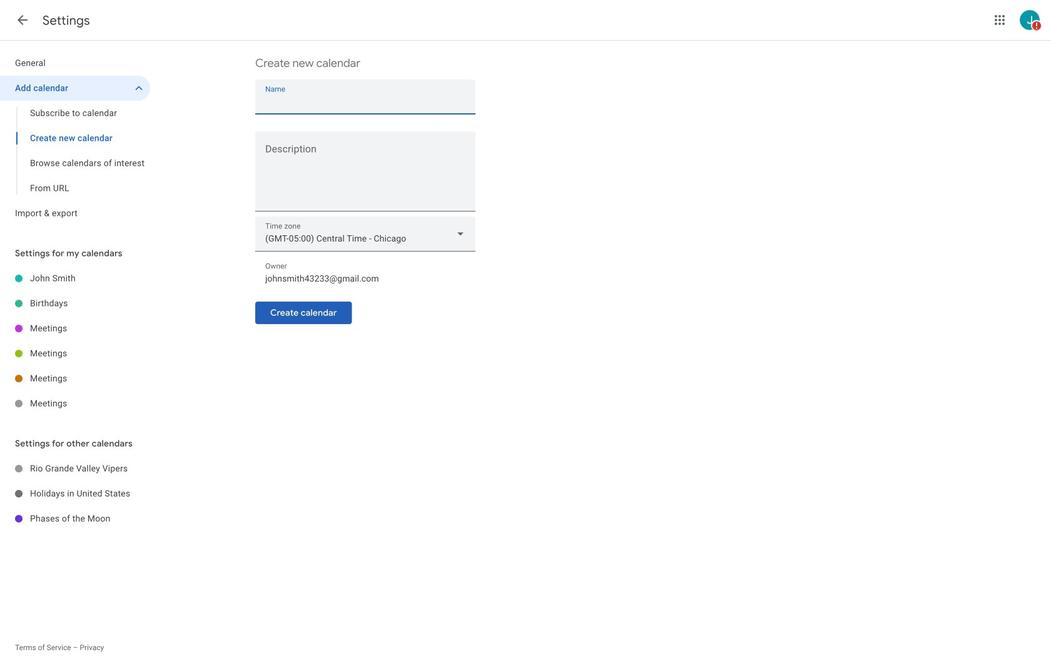 Task type: vqa. For each thing, say whether or not it's contained in the screenshot.
Holidays for Hindu Holidays
no



Task type: describe. For each thing, give the bounding box(es) containing it.
2 tree from the top
[[0, 266, 150, 416]]

rio grande valley vipers tree item
[[0, 456, 150, 481]]

2 meetings tree item from the top
[[0, 341, 150, 366]]

birthdays tree item
[[0, 291, 150, 316]]

1 meetings tree item from the top
[[0, 316, 150, 341]]

3 meetings tree item from the top
[[0, 366, 150, 391]]

4 meetings tree item from the top
[[0, 391, 150, 416]]

1 tree from the top
[[0, 51, 150, 226]]

3 tree from the top
[[0, 456, 150, 531]]

phases of the moon tree item
[[0, 506, 150, 531]]

john smith tree item
[[0, 266, 150, 291]]



Task type: locate. For each thing, give the bounding box(es) containing it.
add calendar tree item
[[0, 76, 150, 101]]

2 vertical spatial tree
[[0, 456, 150, 531]]

0 vertical spatial tree
[[0, 51, 150, 226]]

tree
[[0, 51, 150, 226], [0, 266, 150, 416], [0, 456, 150, 531]]

holidays in united states tree item
[[0, 481, 150, 506]]

None field
[[255, 216, 476, 252]]

group
[[0, 101, 150, 201]]

meetings tree item
[[0, 316, 150, 341], [0, 341, 150, 366], [0, 366, 150, 391], [0, 391, 150, 416]]

heading
[[43, 13, 90, 28]]

1 vertical spatial tree
[[0, 266, 150, 416]]

go back image
[[15, 13, 30, 28]]

None text field
[[265, 93, 466, 110]]

None text field
[[255, 146, 476, 206], [265, 270, 466, 287], [255, 146, 476, 206], [265, 270, 466, 287]]



